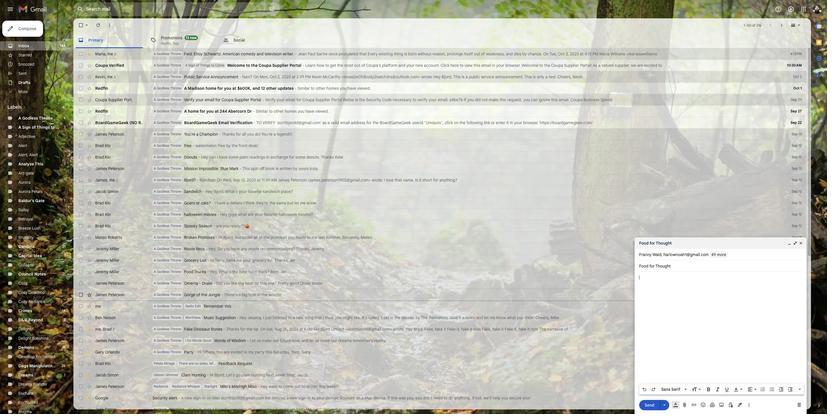 Task type: vqa. For each thing, say whether or not it's contained in the screenshot.


Task type: locate. For each thing, give the bounding box(es) containing it.
1 for a sign of things to come
[[64, 125, 65, 129]]

6 brad klo from the top
[[95, 361, 111, 366]]

come down "4"
[[56, 125, 67, 130]]

- right promises
[[216, 235, 217, 240]]

james peterson for a godless throne you're a champion - thanks for all you do! you're a legend!!!
[[95, 132, 124, 137]]

1 aurora from the top
[[18, 180, 31, 185]]

your
[[406, 63, 414, 68], [496, 63, 504, 68], [196, 97, 204, 102], [277, 97, 285, 102], [429, 97, 437, 102], [514, 120, 522, 125], [239, 189, 247, 194], [255, 212, 263, 217], [243, 258, 251, 263], [317, 395, 325, 401], [523, 395, 531, 401]]

is left born
[[404, 51, 407, 56]]

2 jacob simon from the top
[[95, 373, 119, 378]]

sep for i have a debate i think they're the same but let me know
[[792, 201, 798, 205]]

godless inside a godless throne bjord? - bjørdsøn on wed, sep 13, 2023 at 11:39 am james peterson <james.peterson1902@gmail.com> wrote: i love that name. is it short for anything?
[[157, 178, 169, 182]]

the right below
[[359, 97, 365, 102]]

service
[[196, 74, 210, 79]]

brutality link
[[18, 235, 34, 240]]

food for thought dialog
[[635, 237, 807, 414]]

1 horizontal spatial home
[[206, 86, 216, 91]]

throne for food trucks
[[170, 270, 181, 274]]

, for nani? on mon, oct 2, 2023 at 2:39 pm kevin mccarthy <invasion0fdbody2natch3rs@outlook.com> wrote: hey bjord, this is a public service announcement. this is only a test. cheers, kevin
[[105, 74, 106, 79]]

new inside promotions, 12 new messages, 'tab'
[[190, 35, 197, 40]]

throne inside a godless throne omerta - drake - did you like the beat on this one? pretty good drake loosie
[[170, 281, 181, 285]]

spooky
[[184, 223, 198, 229]]

godless for spooky season
[[157, 224, 169, 228]]

- right mark
[[239, 166, 241, 171]]

0 vertical spatial what
[[238, 212, 247, 217]]

a inside a godless throne grocery list - hi terry, send me your grocery list. thanks, jer
[[154, 258, 156, 262]]

1 miller from the top
[[110, 246, 120, 251]]

None search field
[[73, 2, 280, 16]]

throne inside a godless throne public service announcement - nani? on mon, oct 2, 2023 at 2:39 pm kevin mccarthy <invasion0fdbody2natch3rs@outlook.com> wrote: hey bjord, this is a public service announcement. this is only a test. cheers, kevin
[[170, 75, 181, 79]]

main content
[[73, 18, 811, 414]]

sep 22
[[791, 120, 802, 125]]

james for a godless throne mission impossible: blue mark - this spin off book is written by yours truly.
[[95, 166, 107, 171]]

2 fake from the left
[[447, 327, 456, 332]]

godless for mission impossible: blue mark
[[157, 166, 169, 171]]

and right "$600k,"
[[253, 86, 260, 91]]

0 horizontal spatial us
[[257, 338, 261, 343]]

2 vertical spatial miller
[[110, 269, 120, 274]]

sep for hey guys what are your favorite halloween movies?
[[792, 212, 798, 217]]

a inside a godless throne you're a champion - thanks for all you do! you're a legend!!!
[[154, 132, 156, 136]]

this left one?
[[260, 281, 267, 286]]

None checkbox
[[78, 22, 84, 28], [78, 108, 84, 114], [78, 131, 84, 137], [78, 177, 84, 183], [78, 200, 84, 206], [78, 212, 84, 217], [78, 223, 84, 229], [78, 292, 84, 298], [78, 315, 84, 321], [78, 326, 84, 332], [78, 349, 84, 355], [78, 361, 84, 366], [78, 384, 84, 389], [78, 395, 84, 401], [78, 407, 84, 412], [78, 22, 84, 28], [78, 108, 84, 114], [78, 131, 84, 137], [78, 177, 84, 183], [78, 200, 84, 206], [78, 212, 84, 217], [78, 223, 84, 229], [78, 292, 84, 298], [78, 315, 84, 321], [78, 326, 84, 332], [78, 349, 84, 355], [78, 361, 84, 366], [78, 384, 84, 389], [78, 395, 84, 401], [78, 407, 84, 412]]

a inside a godless throne party - hi tiffany, you are invited to my party this saturday. best, gary
[[154, 350, 156, 354]]

cozy for cozy radiance
[[18, 299, 27, 304]]

0 horizontal spatial fake,
[[424, 327, 434, 332]]

a godless throne for ben nelson
[[154, 315, 181, 320]]

account.
[[424, 63, 440, 68]]

cell
[[786, 338, 806, 344]]

1 21 from the top
[[62, 244, 65, 249]]

throne for movie recs
[[170, 247, 181, 251]]

godless inside a godless throne halloween movies - hey guys what are your favorite halloween movies?
[[157, 212, 169, 217]]

- right party
[[195, 350, 197, 355]]

godless inside labels navigation
[[22, 116, 38, 121]]

by down a godless throne you're a champion - thanks for all you do! you're a legend!!!
[[226, 143, 231, 148]]

enchant left meeting
[[154, 407, 166, 412]]

2 horizontal spatial wrote:
[[421, 74, 433, 79]]

11 row from the top
[[73, 163, 806, 174]]

throne inside a godless throne you're a champion - thanks for all you do! you're a legend!!!
[[170, 132, 181, 136]]

4 11 from the top
[[799, 270, 802, 274]]

donuts.
[[306, 155, 320, 160]]

brad for donuts
[[95, 155, 104, 160]]

goats
[[184, 200, 195, 206]]

if left not,
[[472, 395, 474, 401]]

1 vertical spatial hey,
[[210, 269, 218, 274]]

a inside a godless throne omerta - drake - did you like the beat on this one? pretty good drake loosie
[[154, 281, 156, 285]]

a inside a godless throne boardgamegeek email verification - to verify 'sicritbjordd@gmail.com' as a valid email address for the boardgamegeek userid "umlauts", click on the following link or enter it in your browser. https://boardgamegeek.com/
[[154, 120, 156, 125]]

0 vertical spatial jer
[[289, 258, 295, 263]]

1 delight from the top
[[18, 327, 31, 332]]

drafts link
[[18, 80, 30, 85]]

0 horizontal spatial browser.
[[505, 63, 521, 68]]

1 horizontal spatial email.
[[559, 97, 570, 102]]

throne inside a godless throne a madison home for you at $600k, and 12 other updates - similar to other homes you have viewed. ‌ ‌ ‌ ‌ ‌ ‌ ‌ ‌ ‌ ‌ ‌ ‌ ‌ ‌ ‌ ‌ ‌ ‌ ‌ ‌ ‌ ‌ ‌ ‌ ‌ ‌ ‌ ‌ ‌ ‌ ‌ ‌ ‌ ‌ ‌ ‌ ‌ ‌ ‌ ‌ ‌ ‌ ‌ ‌ ‌ ‌ ‌ ‌ ‌ ‌ ‌ ‌ ‌ ‌ ‌ ‌ ‌ ‌ ‌ ‌ ‌ ‌ ‌ ‌ ‌ ‌ ‌ ‌ ‌ ‌ ‌ ‌ ‌ ‌ ‌ ‌ ‌ ‌ ‌ ‌ ‌
[[170, 86, 181, 90]]

as
[[593, 63, 597, 68]]

13 for <james.peterson1902@gmail.com>
[[799, 178, 802, 182]]

4 brad klo from the top
[[95, 212, 111, 217]]

you
[[224, 86, 231, 91], [340, 86, 346, 91], [467, 97, 474, 102], [523, 97, 530, 102], [206, 109, 214, 114], [298, 109, 304, 114], [247, 132, 254, 137], [223, 223, 229, 229], [288, 235, 295, 240], [224, 246, 230, 251], [223, 281, 230, 286], [335, 315, 342, 320], [517, 315, 523, 320], [415, 395, 422, 401], [502, 395, 508, 401]]

throne inside a godless throne food trucks - hey, what's the best food truck? best, jer
[[170, 270, 181, 274]]

27
[[798, 109, 802, 113]]

3 james peterson from the top
[[95, 281, 124, 286]]

sign inside row
[[188, 63, 195, 67]]

1 simon from the top
[[107, 189, 119, 194]]

2
[[114, 52, 116, 56], [800, 75, 802, 79], [114, 75, 116, 79], [116, 178, 118, 182], [113, 327, 114, 331]]

you up below
[[340, 86, 346, 91]]

this right ignore
[[551, 97, 558, 102]]

throne for a madison home for you at $600k, and 12 other updates
[[170, 86, 181, 90]]

throne inside a godless throne bjord? - bjørdsøn on wed, sep 13, 2023 at 11:39 am james peterson <james.peterson1902@gmail.com> wrote: i love that name. is it short for anything?
[[170, 178, 181, 182]]

1 horizontal spatial welcome
[[522, 63, 538, 68]]

1 drake from the left
[[202, 281, 212, 286]]

do up party
[[187, 338, 191, 343]]

for left thought
[[650, 241, 655, 246]]

0 horizontal spatial boardgamegeek
[[95, 120, 128, 125]]

aurora link
[[18, 180, 31, 185]]

cheers,
[[558, 74, 572, 79], [535, 315, 549, 320]]

2 jeremy miller from the top
[[95, 258, 120, 263]]

1 boardgamegeek from the left
[[95, 120, 128, 125]]

0 horizontal spatial kevin
[[95, 74, 105, 79]]

row
[[73, 48, 806, 60], [73, 60, 806, 71], [73, 71, 806, 83], [73, 83, 806, 94], [73, 94, 806, 106], [73, 106, 806, 117], [73, 117, 806, 128], [73, 128, 806, 140], [73, 140, 806, 151], [73, 151, 806, 163], [73, 163, 806, 174], [73, 174, 806, 186], [73, 186, 806, 197], [73, 197, 806, 209], [73, 209, 806, 220], [73, 220, 806, 232], [73, 232, 806, 243], [73, 243, 806, 255], [73, 255, 806, 266], [73, 266, 806, 278], [73, 278, 806, 289], [73, 289, 806, 301], [73, 301, 806, 312], [73, 312, 806, 323], [73, 323, 806, 335], [73, 335, 806, 346], [73, 346, 806, 358], [73, 358, 806, 369], [73, 369, 806, 381], [73, 381, 806, 392], [73, 392, 806, 404], [73, 404, 806, 414]]

5 13 from the top
[[799, 178, 802, 182]]

a inside "a godless throne a home for you at 244 abercorn dr - similar to other homes you have viewed. ‌ ‌ ‌ ‌ ‌ ‌ ‌ ‌ ‌ ‌ ‌ ‌ ‌ ‌ ‌ ‌ ‌ ‌ ‌ ‌ ‌ ‌ ‌ ‌ ‌ ‌ ‌ ‌ ‌ ‌ ‌ ‌ ‌ ‌ ‌ ‌ ‌ ‌ ‌ ‌ ‌ ‌ ‌ ‌ ‌ ‌ ‌ ‌ ‌ ‌ ‌ ‌ ‌ ‌ ‌ ‌ ‌ ‌ ‌ ‌ ‌ ‌ ‌ ‌ ‌ ‌ ‌ ‌ ‌ ‌ ‌ ‌ ‌ ‌ ‌ ‌ ‌ ‌ ‌ ‌ ‌"
[[154, 109, 156, 113]]

throne inside a godless throne gorge of the jungle - there's a big hole in the woods!
[[170, 293, 181, 297]]

things down a godless throne link
[[37, 125, 50, 130]]

labels heading
[[7, 104, 61, 110]]

good
[[290, 281, 299, 286]]

0 vertical spatial am
[[271, 178, 277, 183]]

godless inside a godless throne food trucks - hey, what's the best food truck? best, jer
[[157, 270, 169, 274]]

13 for truly.
[[799, 166, 802, 171]]

0 horizontal spatial portal
[[250, 97, 261, 102]]

pm right 2:39
[[305, 74, 311, 79]]

2 horizontal spatial that
[[395, 178, 402, 183]]

2 simon from the top
[[107, 373, 119, 378]]

chance.
[[528, 51, 542, 56]]

enchant inside labels navigation
[[18, 391, 33, 396]]

2 horizontal spatial boardgamegeek
[[380, 120, 411, 125]]

the
[[251, 63, 258, 68], [337, 63, 343, 68], [544, 63, 550, 68], [359, 97, 365, 102], [373, 120, 379, 125], [460, 120, 466, 125], [232, 143, 238, 148], [269, 200, 275, 206], [263, 235, 269, 240], [232, 269, 238, 274], [238, 281, 244, 286], [201, 292, 207, 297], [262, 292, 268, 297], [394, 315, 400, 320], [246, 327, 253, 332]]

discard draft ‪(⌘⇧d)‬ image
[[796, 402, 802, 408]]

what's
[[225, 189, 238, 194], [219, 269, 231, 274]]

your down weakness, at the right top of the page
[[496, 63, 504, 68]]

adjective
[[18, 134, 35, 139]]

jeremy miller for movie
[[95, 246, 120, 251]]

undo ‪(⌘z)‬ image
[[642, 387, 647, 392]]

sep 13 for <james.peterson1902@gmail.com>
[[792, 178, 802, 182]]

Subject field
[[639, 263, 802, 269]]

0 horizontal spatial gary
[[95, 350, 104, 355]]

0 horizontal spatial welcome
[[227, 63, 245, 68]]

you left do!
[[247, 132, 254, 137]]

throne for a home for you at 244 abercorn dr
[[170, 109, 181, 113]]

2 aurora from the top
[[18, 189, 31, 194]]

simon down orlando
[[107, 373, 119, 378]]

godless inside a godless throne a madison home for you at $600k, and 12 other updates - similar to other homes you have viewed. ‌ ‌ ‌ ‌ ‌ ‌ ‌ ‌ ‌ ‌ ‌ ‌ ‌ ‌ ‌ ‌ ‌ ‌ ‌ ‌ ‌ ‌ ‌ ‌ ‌ ‌ ‌ ‌ ‌ ‌ ‌ ‌ ‌ ‌ ‌ ‌ ‌ ‌ ‌ ‌ ‌ ‌ ‌ ‌ ‌ ‌ ‌ ‌ ‌ ‌ ‌ ‌ ‌ ‌ ‌ ‌ ‌ ‌ ‌ ‌ ‌ ‌ ‌ ‌ ‌ ‌ ‌ ‌ ‌ ‌ ‌ ‌ ‌ ‌ ‌ ‌ ‌ ‌ ‌ ‌ ‌
[[157, 86, 169, 90]]

james for milo's milehigh miso - hey want to come out to dinner this week?
[[95, 384, 107, 389]]

a godless throne gorge of the jungle - there's a big hole in the woods!
[[154, 292, 282, 297]]

1 vertical spatial best,
[[291, 350, 301, 355]]

dewdrop enchanted link
[[18, 354, 55, 359]]

3 sep 13 from the top
[[792, 155, 802, 159]]

4 james peterson from the top
[[95, 292, 124, 297]]

throne for grocery list
[[170, 258, 181, 262]]

1 vertical spatial sign
[[22, 125, 31, 130]]

a inside a godless throne bjord? - bjørdsøn on wed, sep 13, 2023 at 11:39 am james peterson <james.peterson1902@gmail.com> wrote: i love that name. is it short for anything?
[[154, 178, 156, 182]]

toggle split pane mode image
[[790, 22, 796, 28]]

what left think!
[[507, 315, 516, 320]]

every
[[368, 51, 378, 56]]

1 13 from the top
[[799, 132, 802, 136]]

2 verify from the left
[[265, 97, 276, 102]]

the up test.
[[544, 63, 550, 68]]

godless inside a godless throne omerta - drake - did you like the beat on this one? pretty good drake loosie
[[157, 281, 169, 285]]

a inside a godless throne free - watermelon free by the front desk!
[[154, 143, 156, 148]]

throne for free
[[170, 143, 181, 148]]

capital
[[18, 253, 32, 258]]

2 brad klo from the top
[[95, 155, 111, 160]]

2 cozy from the top
[[18, 290, 27, 295]]

a inside the a godless throne movie recs - hey, do you have any movie recommendations? thanks, jeremy
[[154, 247, 156, 251]]

throne for you're a champion
[[170, 132, 181, 136]]

1 11 from the top
[[799, 235, 802, 239]]

0 vertical spatial cozy
[[18, 281, 27, 286]]

godless for gorge of the jungle
[[157, 293, 169, 297]]

1 horizontal spatial pm
[[593, 51, 598, 56]]

in down weakness, at the right top of the page
[[492, 63, 495, 68]]

favorite up they're
[[248, 189, 262, 194]]

browser. up "announcement."
[[505, 63, 521, 68]]

kevin down coupa verified
[[95, 74, 105, 79]]

- right suggestion
[[237, 315, 239, 320]]

make down bjord at the left
[[320, 338, 330, 343]]

- right "dr"
[[253, 109, 255, 114]]

godless for donuts
[[157, 155, 169, 159]]

a godless throne goats or cats? - i have a debate i think they're the same but let me know
[[154, 200, 316, 206]]

tip.
[[254, 327, 259, 332]]

this
[[453, 74, 461, 79], [524, 74, 532, 79], [35, 161, 43, 167], [242, 166, 250, 171]]

12 inside 'tab'
[[186, 35, 189, 40]]

2 inside me , brad 2
[[113, 327, 114, 331]]

1 vertical spatial jeremy miller
[[95, 258, 120, 263]]

truck?
[[258, 269, 269, 274]]

1 redfin from the top
[[95, 86, 108, 91]]

aurora down the art-gate
[[18, 180, 31, 185]]

1 vertical spatial send
[[645, 402, 654, 408]]

godless inside a godless throne grocery list - hi terry, send me your grocery list. thanks, jer
[[157, 258, 169, 262]]

petals left mirage
[[154, 361, 163, 366]]

row containing gary orlando
[[73, 346, 806, 358]]

0 horizontal spatial homes
[[285, 109, 297, 114]]

for up 244 on the left top of the page
[[215, 97, 221, 102]]

userid
[[412, 120, 423, 125]]

sep 11 for jer
[[792, 258, 802, 262]]

a godless throne up mirage
[[154, 338, 181, 343]]

1 fake from the left
[[435, 327, 443, 332]]

a inside a godless throne fwd: elroy schwartz: american comedy and television writer. - jean paul sartre once postulated that every existing thing is born without reason, prolongs itself out of weakness, and dies by chance. on tue, oct 3, 2023 at 4:13 pm maria williams <mariaaawilliams
[[154, 52, 156, 56]]

godless inside a godless throne broken promises - hi bjord, you broke all of the promises you made to me last summer. sincerely, mateo
[[157, 235, 169, 239]]

1 brad klo from the top
[[95, 143, 111, 148]]

make right not
[[489, 97, 499, 102]]

2 28 from the top
[[798, 396, 802, 400]]

harlownoah1@gmail.com
[[664, 252, 709, 257]]

1 vertical spatial aug 28
[[791, 396, 802, 400]]

more
[[18, 89, 28, 94]]

2 vertical spatial thanks
[[226, 327, 239, 332]]

0 horizontal spatial things
[[37, 125, 50, 130]]

- right jungle
[[221, 292, 223, 297]]

our left meeting
[[252, 407, 258, 412]]

simon for clam
[[107, 373, 119, 378]]

row containing google
[[73, 392, 806, 404]]

in
[[492, 63, 495, 68], [510, 120, 513, 125], [266, 155, 269, 160], [257, 292, 261, 297], [390, 315, 393, 320], [202, 395, 206, 401], [308, 395, 311, 401]]

godless inside a godless throne gorge of the jungle - there's a big hole in the woods!
[[157, 293, 169, 297]]

throne inside a godless throne halloween movies - hey guys what are your favorite halloween movies?
[[170, 212, 181, 217]]

6 klo from the top
[[105, 361, 111, 366]]

0 vertical spatial sign
[[188, 63, 195, 67]]

your down 13,
[[239, 189, 247, 194]]

godless inside a godless throne spooky season
[[157, 224, 169, 228]]

radiance down glisten
[[154, 384, 168, 389]]

godless for goats or cats?
[[157, 201, 169, 205]]

1
[[744, 23, 745, 27], [800, 86, 802, 90], [64, 125, 65, 129], [64, 162, 65, 166], [64, 198, 65, 203], [64, 254, 65, 258], [64, 373, 65, 377]]

3 brad klo from the top
[[95, 200, 111, 206]]

klo for spooky
[[105, 223, 111, 229]]

0 horizontal spatial favorite
[[248, 189, 262, 194]]

1 horizontal spatial google
[[326, 395, 339, 401]]

2 vertical spatial that
[[314, 315, 322, 320]]

miller for movie
[[110, 246, 120, 251]]

mac left device.
[[365, 395, 372, 401]]

godless inside a godless throne free - watermelon free by the front desk!
[[157, 143, 169, 148]]

4 sep 12 from the top
[[792, 224, 802, 228]]

have down the a godless throne sandwich - hey bjord, what's your favorite sandwich place? at the top left of the page
[[217, 200, 225, 206]]

homes up ''sicritbjordd@gmail.com''
[[285, 109, 297, 114]]

james
[[95, 132, 107, 137], [95, 166, 107, 171], [95, 177, 107, 183], [278, 178, 290, 183], [95, 281, 107, 286], [95, 292, 107, 297], [95, 338, 107, 343], [95, 384, 107, 389]]

new up elroy
[[190, 35, 197, 40]]

james peterson for words of wisdom - let us make our future now, and let us make our dreams tomorrow's reality.
[[95, 338, 124, 343]]

halloween down but
[[279, 212, 297, 217]]

pm right 4:13
[[593, 51, 598, 56]]

petals up gate
[[32, 189, 43, 194]]

main menu image
[[7, 6, 14, 13]]

song
[[305, 315, 313, 320]]

advanced search options image
[[266, 3, 278, 15]]

meeting
[[259, 407, 274, 412]]

jacob simon for throne
[[95, 189, 119, 194]]

0 vertical spatial cheers,
[[558, 74, 572, 79]]

are
[[637, 63, 643, 68], [248, 212, 254, 217], [216, 223, 222, 229], [224, 350, 230, 355], [189, 361, 194, 366]]

25 row from the top
[[73, 323, 806, 335]]

sign inside labels navigation
[[22, 125, 31, 130]]

to left view
[[460, 63, 463, 68]]

free
[[184, 143, 192, 148], [218, 143, 225, 148]]

sep for are you ready??
[[792, 224, 798, 228]]

28
[[798, 384, 802, 389], [798, 396, 802, 400]]

1 horizontal spatial make
[[320, 338, 330, 343]]

ben
[[95, 315, 102, 320]]

0 horizontal spatial some
[[229, 155, 238, 160]]

2 james peterson from the top
[[95, 166, 124, 171]]

4 sep 11 from the top
[[792, 270, 802, 274]]

sans serif option
[[660, 387, 683, 392]]

tab list
[[811, 18, 827, 393], [73, 32, 811, 48]]

security
[[366, 97, 381, 102], [153, 395, 168, 401]]

sans
[[661, 387, 670, 392]]

0 vertical spatial can
[[531, 97, 538, 102]]

0 horizontal spatial mac
[[212, 395, 220, 401]]

throne inside the a godless throne movie recs - hey, do you have any movie recommendations? thanks, jeremy
[[170, 247, 181, 251]]

0 horizontal spatial am
[[271, 178, 277, 183]]

enchant inside enchant meeting - hi guys, just a friendly reminder of our meeting tuesday at 2:00 pm. look forward to seeing you. regards, jack
[[154, 407, 166, 412]]

whisper
[[187, 384, 200, 389]]

things inside labels navigation
[[37, 125, 50, 130]]

- right list
[[207, 258, 209, 263]]

on right account
[[356, 395, 360, 401]]

3
[[64, 318, 65, 322]]

brad klo for donuts
[[95, 155, 111, 160]]

1 vertical spatial dewdrop
[[18, 354, 35, 359]]

0 horizontal spatial sign-
[[193, 395, 202, 401]]

you're right do!
[[261, 132, 273, 137]]

godless inside the a godless throne movie recs - hey, do you have any movie recommendations? thanks, jeremy
[[157, 247, 169, 251]]

3 fake from the left
[[492, 327, 500, 332]]

peterson for words of wisdom - let us make our future now, and let us make our dreams tomorrow's reality.
[[108, 338, 124, 343]]

ben nelson
[[95, 315, 116, 320]]

pop out image
[[793, 241, 798, 245]]

godless for fwd: elroy schwartz: american comedy and television writer.
[[157, 52, 169, 56]]

peterson for a godless throne omerta - drake - did you like the beat on this one? pretty good drake loosie
[[108, 281, 124, 286]]

31 row from the top
[[73, 392, 806, 404]]

here
[[451, 63, 459, 68]]

food up franny
[[639, 241, 649, 246]]

some left palm
[[229, 155, 238, 160]]

numbered list ‪(⌘⇧7)‬ image
[[760, 387, 766, 392]]

1 vertical spatial jacob simon
[[95, 373, 119, 378]]

1 vertical spatial aurora
[[18, 189, 31, 194]]

on right beat
[[255, 281, 259, 286]]

kate
[[335, 155, 343, 160]]

1 horizontal spatial jack
[[382, 407, 390, 412]]

2 miller from the top
[[110, 258, 120, 263]]

bulleted list ‪(⌘⇧8)‬ image
[[769, 387, 775, 392]]

1 for baldur's gate
[[64, 198, 65, 203]]

throne inside a godless throne spooky season
[[170, 224, 181, 228]]

jeremy for hey, what's the best food truck? best, jer
[[95, 269, 109, 274]]

a inside a godless throne halloween movies - hey guys what are your favorite halloween movies?
[[154, 212, 156, 217]]

godless for you're a champion
[[157, 132, 169, 136]]

2 vertical spatial jeremy miller
[[95, 269, 120, 274]]

love
[[386, 178, 394, 183]]

aurora for the aurora link
[[18, 180, 31, 185]]

0 vertical spatial out
[[474, 51, 480, 56]]

in up the just
[[202, 395, 206, 401]]

1 horizontal spatial food
[[639, 241, 649, 246]]

1 28 from the top
[[798, 384, 802, 389]]

sep for similar to other homes you have viewed. ‌ ‌ ‌ ‌ ‌ ‌ ‌ ‌ ‌ ‌ ‌ ‌ ‌ ‌ ‌ ‌ ‌ ‌ ‌ ‌ ‌ ‌ ‌ ‌ ‌ ‌ ‌ ‌ ‌ ‌ ‌ ‌ ‌ ‌ ‌ ‌ ‌ ‌ ‌ ‌ ‌ ‌ ‌ ‌ ‌ ‌ ‌ ‌ ‌ ‌ ‌ ‌ ‌ ‌ ‌ ‌ ‌ ‌ ‌ ‌ ‌ ‌ ‌ ‌ ‌ ‌ ‌ ‌ ‌ ‌ ‌ ‌ ‌ ‌ ‌ ‌ ‌ ‌ ‌ ‌ ‌
[[791, 109, 797, 113]]

this
[[474, 63, 480, 68], [500, 97, 506, 102], [551, 97, 558, 102], [260, 281, 267, 286], [225, 304, 231, 309], [266, 350, 272, 355], [319, 384, 326, 389], [391, 395, 398, 401]]

to left verify
[[413, 97, 416, 102]]

1 vertical spatial petals
[[154, 361, 163, 366]]

10 row from the top
[[73, 151, 806, 163]]

godless inside "a godless throne a home for you at 244 abercorn dr - similar to other homes you have viewed. ‌ ‌ ‌ ‌ ‌ ‌ ‌ ‌ ‌ ‌ ‌ ‌ ‌ ‌ ‌ ‌ ‌ ‌ ‌ ‌ ‌ ‌ ‌ ‌ ‌ ‌ ‌ ‌ ‌ ‌ ‌ ‌ ‌ ‌ ‌ ‌ ‌ ‌ ‌ ‌ ‌ ‌ ‌ ‌ ‌ ‌ ‌ ‌ ‌ ‌ ‌ ‌ ‌ ‌ ‌ ‌ ‌ ‌ ‌ ‌ ‌ ‌ ‌ ‌ ‌ ‌ ‌ ‌ ‌ ‌ ‌ ‌ ‌ ‌ ‌ ‌ ‌ ‌ ‌ ‌ ‌"
[[157, 109, 169, 113]]

ready??
[[230, 223, 245, 229]]

1 horizontal spatial it,
[[514, 327, 518, 332]]

are left invited
[[224, 350, 230, 355]]

row containing mateo roberts
[[73, 232, 806, 243]]

1 vertical spatial am
[[314, 327, 320, 332]]

godless for omerta - drake
[[157, 281, 169, 285]]

bold ‪(⌘b)‬ image
[[706, 387, 711, 392]]

come inside row
[[215, 63, 224, 67]]

throne inside the a godless throne sandwich - hey bjord, what's your favorite sandwich place?
[[170, 189, 181, 194]]

klo for goats
[[105, 200, 111, 206]]

for left 244 on the left top of the page
[[200, 109, 205, 114]]

1 horizontal spatial think
[[325, 315, 334, 320]]

on
[[543, 51, 549, 56], [253, 74, 259, 79], [217, 178, 222, 183], [260, 327, 266, 332]]

godless inside a godless throne verify your email for coupa supplier portal - verify your email for coupa supplier portal below is the security code necessary to verify your email. 686676 if you did not make this request, you can ignore this email. coupa business spend
[[157, 98, 169, 102]]

brad klo for spooky
[[95, 223, 111, 229]]

a godless throne bjord? - bjørdsøn on wed, sep 13, 2023 at 11:39 am james peterson <james.peterson1902@gmail.com> wrote: i love that name. is it short for anything?
[[154, 178, 457, 183]]

throne inside a godless throne party - hi tiffany, you are invited to my party this saturday. best, gary
[[170, 350, 181, 354]]

this inside labels navigation
[[35, 161, 43, 167]]

2 sep 12 from the top
[[792, 201, 802, 205]]

6 james peterson from the top
[[95, 384, 124, 389]]

godless inside a godless throne boardgamegeek email verification - to verify 'sicritbjordd@gmail.com' as a valid email address for the boardgamegeek userid "umlauts", click on the following link or enter it in your browser. https://boardgamegeek.com/
[[157, 120, 169, 125]]

out
[[474, 51, 480, 56], [354, 63, 360, 68], [294, 384, 300, 389]]

throne inside a godless throne free - watermelon free by the front desk!
[[170, 143, 181, 148]]

godless inside a godless throne donuts - hey can i have some palm readings in exchange for some donuts. thanks kate
[[157, 155, 169, 159]]

recommendations?
[[260, 246, 295, 251]]

sep for watermelon free by the front desk!
[[792, 143, 798, 148]]

send inside send button
[[645, 402, 654, 408]]

godless inside a godless throne fwd: elroy schwartz: american comedy and television writer. - jean paul sartre once postulated that every existing thing is born without reason, prolongs itself out of weakness, and dies by chance. on tue, oct 3, 2023 at 4:13 pm maria williams <mariaaawilliams
[[157, 52, 169, 56]]

cozy down council
[[18, 281, 27, 286]]

1 james peterson from the top
[[95, 132, 124, 137]]

2 klo from the top
[[105, 155, 111, 160]]

throne inside a godless throne broken promises - hi bjord, you broke all of the promises you made to me last summer. sincerely, mateo
[[170, 235, 181, 239]]

brad klo for free
[[95, 143, 111, 148]]

24 row from the top
[[73, 312, 806, 323]]

paul
[[308, 51, 315, 56]]

3 cozy from the top
[[18, 299, 27, 304]]

0 horizontal spatial jer
[[280, 269, 286, 274]]

7
[[64, 80, 65, 85]]

jacob
[[95, 189, 106, 194], [95, 373, 106, 378], [297, 373, 308, 378]]

dinosaur
[[194, 327, 210, 332]]

coupa up the mon,
[[259, 63, 271, 68]]

a inside a godless throne gorge of the jungle - there's a big hole in the woods!
[[154, 293, 156, 297]]

godless inside a godless throne you're a champion - thanks for all you do! you're a legend!!!
[[157, 132, 169, 136]]

glimmer
[[165, 373, 178, 377]]

peterson for milo's milehigh miso - hey want to come out to dinner this week?
[[108, 384, 124, 389]]

jacob simon down james , me 2
[[95, 189, 119, 194]]

1 horizontal spatial fake
[[447, 327, 456, 332]]

4 sep 13 from the top
[[792, 166, 802, 171]]

1 horizontal spatial security
[[366, 97, 381, 102]]

enchant down dreamy
[[18, 391, 33, 396]]

this down here
[[453, 74, 461, 79]]

throne inside a godless throne fake dinosaur bones - thanks for the tip. on sat, aug 26, 2023 at 6:00 am bjord umlaut <sicritbjordd@gmail.com> wrote: hey brad, fake, fake it fake it, fake it now fake, fake it fake it, fake it now the narrative of
[[170, 327, 181, 331]]

glisten
[[154, 373, 165, 377]]

italic ‪(⌘i)‬ image
[[715, 387, 721, 392]]

12 for hey bjord, what's your favorite sandwich place?
[[799, 189, 802, 194]]

brad for spooky
[[95, 223, 104, 229]]

godless inside the a godless throne sandwich - hey bjord, what's your favorite sandwich place?
[[157, 189, 169, 194]]

similar down 2:39
[[298, 86, 310, 91]]

alert up the analyze this "link"
[[29, 152, 38, 157]]

jacob down james , me 2
[[95, 189, 106, 194]]

1 jack from the left
[[95, 407, 104, 412]]

main content containing promotions
[[73, 18, 811, 414]]

2 sep 11 from the top
[[792, 247, 802, 251]]

2 aug 28 from the top
[[791, 396, 802, 400]]

2 inside james , me 2
[[116, 178, 118, 182]]

throne inside labels navigation
[[39, 116, 53, 121]]

1 horizontal spatial you
[[235, 235, 241, 240]]

12 for are you ready??
[[799, 224, 802, 228]]

throne inside a godless throne grocery list - hi terry, send me your grocery list. thanks, jer
[[170, 258, 181, 262]]

james peterson for a godless throne omerta - drake - did you like the beat on this one? pretty good drake loosie
[[95, 281, 124, 286]]

2 gary from the left
[[301, 350, 310, 355]]

impossible:
[[199, 166, 219, 171]]

jeremy for hi terry, send me your grocery list. thanks, jer
[[95, 258, 109, 263]]

2 horizontal spatial let
[[484, 315, 489, 320]]

5 brad klo from the top
[[95, 223, 111, 229]]

brad klo
[[95, 143, 111, 148], [95, 155, 111, 160], [95, 200, 111, 206], [95, 212, 111, 217], [95, 223, 111, 229], [95, 361, 111, 366]]

throne inside a godless throne mission impossible: blue mark - this spin off book is written by yours truly.
[[170, 166, 181, 171]]

0 vertical spatial simon
[[107, 189, 119, 194]]

what's for bjord,
[[225, 189, 238, 194]]

we
[[631, 63, 636, 68]]

are up 🎃 icon
[[248, 212, 254, 217]]

i
[[217, 155, 218, 160], [384, 178, 385, 183], [215, 200, 216, 206], [244, 200, 245, 206], [263, 315, 264, 320], [323, 315, 324, 320], [185, 338, 186, 343]]

a inside a godless throne a madison home for you at $600k, and 12 other updates - similar to other homes you have viewed. ‌ ‌ ‌ ‌ ‌ ‌ ‌ ‌ ‌ ‌ ‌ ‌ ‌ ‌ ‌ ‌ ‌ ‌ ‌ ‌ ‌ ‌ ‌ ‌ ‌ ‌ ‌ ‌ ‌ ‌ ‌ ‌ ‌ ‌ ‌ ‌ ‌ ‌ ‌ ‌ ‌ ‌ ‌ ‌ ‌ ‌ ‌ ‌ ‌ ‌ ‌ ‌ ‌ ‌ ‌ ‌ ‌ ‌ ‌ ‌ ‌ ‌ ‌ ‌ ‌ ‌ ‌ ‌ ‌ ‌ ‌ ‌ ‌ ‌ ‌ ‌ ‌ ‌ ‌ ‌ ‌
[[154, 86, 156, 90]]

0 vertical spatial viewed.
[[357, 86, 371, 91]]

1 sign- from the left
[[193, 395, 202, 401]]

None checkbox
[[78, 51, 84, 57], [78, 63, 84, 68], [78, 74, 84, 80], [78, 85, 84, 91], [78, 97, 84, 103], [78, 120, 84, 126], [78, 143, 84, 149], [78, 154, 84, 160], [78, 166, 84, 171], [78, 189, 84, 194], [78, 235, 84, 240], [78, 246, 84, 252], [78, 258, 84, 263], [78, 269, 84, 275], [78, 280, 84, 286], [78, 303, 84, 309], [78, 338, 84, 344], [78, 372, 84, 378], [78, 51, 84, 57], [78, 63, 84, 68], [78, 74, 84, 80], [78, 85, 84, 91], [78, 97, 84, 103], [78, 120, 84, 126], [78, 143, 84, 149], [78, 154, 84, 160], [78, 166, 84, 171], [78, 189, 84, 194], [78, 235, 84, 240], [78, 246, 84, 252], [78, 258, 84, 263], [78, 269, 84, 275], [78, 280, 84, 286], [78, 303, 84, 309], [78, 338, 84, 344], [78, 372, 84, 378]]

1 horizontal spatial that
[[359, 51, 367, 56]]

insert photo image
[[719, 402, 724, 408]]

1 gary from the left
[[95, 350, 104, 355]]

a inside a godless throne mission impossible: blue mark - this spin off book is written by yours truly.
[[154, 166, 156, 171]]

0 horizontal spatial mateo
[[95, 235, 107, 240]]

- right champion
[[219, 132, 221, 137]]

0 horizontal spatial or
[[196, 200, 200, 206]]

13 row from the top
[[73, 186, 806, 197]]

thanks, for jer
[[275, 258, 289, 263]]

you right you,
[[415, 395, 422, 401]]

3 row from the top
[[73, 71, 806, 83]]

the left narrative
[[539, 327, 546, 332]]

a godless throne you're a champion - thanks for all you do! you're a legend!!!
[[154, 132, 292, 137]]

thanks, for jeremy
[[296, 246, 310, 251]]

- right the updates
[[295, 86, 297, 91]]

1 horizontal spatial come
[[215, 63, 224, 67]]

feedback request
[[218, 361, 252, 366]]

2 inside maria , me 2
[[114, 52, 116, 56]]

17 row from the top
[[73, 232, 806, 243]]

for right the short
[[433, 178, 438, 183]]

wrote: down account.
[[421, 74, 433, 79]]

insert emoji ‪(⌘⇧2)‬ image
[[700, 402, 706, 408]]

fake
[[184, 327, 193, 332], [447, 327, 456, 332], [505, 327, 513, 332]]

0 horizontal spatial know
[[307, 200, 316, 206]]

look
[[313, 407, 322, 412]]

a inside a godless throne verify your email for coupa supplier portal - verify your email for coupa supplier portal below is the security code necessary to verify your email. 686676 if you did not make this request, you can ignore this email. coupa business spend
[[154, 98, 156, 102]]

redo ‪(⌘y)‬ image
[[651, 387, 656, 392]]

donuts
[[184, 155, 197, 160]]

one?
[[268, 281, 277, 286]]

of right the gorge
[[196, 292, 200, 297]]

throne inside the a godless throne goats or cats? - i have a debate i think they're the same but let me know
[[170, 201, 181, 205]]

11
[[799, 235, 802, 239], [799, 247, 802, 251], [799, 258, 802, 262], [799, 270, 802, 274]]

2 inside kevin , me 2
[[114, 75, 116, 79]]

things
[[200, 63, 210, 67], [37, 125, 50, 130]]

without
[[418, 51, 431, 56]]

jer down recommendations?
[[289, 258, 295, 263]]

throne inside "a godless throne a home for you at 244 abercorn dr - similar to other homes you have viewed. ‌ ‌ ‌ ‌ ‌ ‌ ‌ ‌ ‌ ‌ ‌ ‌ ‌ ‌ ‌ ‌ ‌ ‌ ‌ ‌ ‌ ‌ ‌ ‌ ‌ ‌ ‌ ‌ ‌ ‌ ‌ ‌ ‌ ‌ ‌ ‌ ‌ ‌ ‌ ‌ ‌ ‌ ‌ ‌ ‌ ‌ ‌ ‌ ‌ ‌ ‌ ‌ ‌ ‌ ‌ ‌ ‌ ‌ ‌ ‌ ‌ ‌ ‌ ‌ ‌ ‌ ‌ ‌ ‌ ‌ ‌ ‌ ‌ ‌ ‌ ‌ ‌ ‌ ‌ ‌ ‌"
[[170, 109, 181, 113]]

7 row from the top
[[73, 117, 806, 128]]

godless for broken promises
[[157, 235, 169, 239]]

hey down the bjørdsøn
[[206, 189, 213, 194]]

throne inside a godless throne fwd: elroy schwartz: american comedy and television writer. - jean paul sartre once postulated that every existing thing is born without reason, prolongs itself out of weakness, and dies by chance. on tue, oct 3, 2023 at 4:13 pm maria williams <mariaaawilliams
[[170, 52, 181, 56]]

jean
[[298, 51, 307, 56]]

dewdrop
[[28, 290, 45, 295], [18, 354, 35, 359]]

1 vertical spatial food
[[184, 269, 193, 274]]

1 vertical spatial miller
[[110, 258, 120, 263]]

godless inside a godless throne party - hi tiffany, you are invited to my party this saturday. best, gary
[[157, 350, 169, 354]]

serif
[[671, 387, 680, 392]]

settings image
[[787, 6, 794, 13]]

petals
[[32, 189, 43, 194], [154, 361, 163, 366]]

starlight
[[204, 384, 217, 389]]

come
[[215, 63, 224, 67], [56, 125, 67, 130]]

3 11 from the top
[[799, 258, 802, 262]]

0 vertical spatial do
[[217, 246, 223, 251]]

redfin down coupa supplier port.
[[95, 109, 108, 114]]

Message Body text field
[[639, 275, 802, 383]]

0 horizontal spatial a sign of things to come
[[18, 125, 67, 130]]

blue
[[220, 166, 228, 171]]

a inside a godless throne donuts - hey can i have some palm readings in exchange for some donuts. thanks kate
[[154, 155, 156, 159]]

oct up "sep 29"
[[793, 86, 799, 90]]

or
[[491, 120, 495, 125], [196, 200, 200, 206]]

1 vertical spatial enchant
[[154, 407, 166, 412]]

thanks for 26,
[[226, 327, 239, 332]]

a godless throne omerta - drake - did you like the beat on this one? pretty good drake loosie
[[154, 281, 323, 286]]

1 vertical spatial similar
[[256, 109, 268, 114]]

0 vertical spatial that
[[359, 51, 367, 56]]

1 horizontal spatial the
[[539, 327, 546, 332]]

2 horizontal spatial kevin
[[573, 74, 583, 79]]

halloween up spooky
[[184, 212, 202, 217]]

minimize image
[[787, 241, 792, 245]]

delight for delight sunshine
[[18, 336, 31, 341]]

you,
[[407, 395, 414, 401]]

1 some from the left
[[229, 155, 238, 160]]

godless inside the a godless throne goats or cats? - i have a debate i think they're the same but let me know
[[157, 201, 169, 205]]

a sign of things to come down a godless throne link
[[18, 125, 67, 130]]

0 horizontal spatial viewed.
[[315, 109, 329, 114]]

2 boardgamegeek from the left
[[184, 120, 217, 125]]

2 jack from the left
[[382, 407, 390, 412]]

no
[[195, 361, 199, 366]]

council notes
[[18, 272, 46, 277]]

sep 13 for donuts.
[[792, 155, 802, 159]]

big
[[242, 292, 247, 297]]

1 google from the left
[[95, 395, 108, 401]]

kevin , me 2
[[95, 74, 116, 79]]

1 sep 13 from the top
[[792, 132, 802, 136]]

oct left 3,
[[558, 51, 565, 56]]

1 sep 11 from the top
[[792, 235, 802, 239]]

aug 28 for james peterson
[[791, 384, 802, 389]]

0 horizontal spatial it,
[[457, 327, 460, 332]]

1 jacob simon from the top
[[95, 189, 119, 194]]

1 horizontal spatial portal
[[290, 63, 301, 68]]

0 vertical spatial 28
[[798, 384, 802, 389]]

gorge
[[184, 292, 195, 297]]

0 horizontal spatial enchant
[[18, 391, 33, 396]]

collapse link
[[18, 262, 34, 268]]

- right bones
[[223, 327, 225, 332]]

1 vertical spatial the
[[539, 327, 546, 332]]

you right tiffany,
[[216, 350, 223, 355]]

brad for halloween
[[95, 212, 104, 217]]

2 row from the top
[[73, 60, 806, 71]]

2 delight from the top
[[18, 336, 31, 341]]

a godless throne
[[154, 63, 181, 67], [18, 116, 53, 121], [154, 304, 181, 308], [154, 315, 181, 320], [154, 338, 181, 343]]

5 klo from the top
[[105, 223, 111, 229]]

food inside row
[[184, 269, 193, 274]]

throne inside a godless throne verify your email for coupa supplier portal - verify your email for coupa supplier portal below is the security code necessary to verify your email. 686676 if you did not make this request, you can ignore this email. coupa business spend
[[170, 98, 181, 102]]

godless for halloween movies
[[157, 212, 169, 217]]

28 for james peterson
[[798, 384, 802, 389]]

radiance down clam
[[172, 384, 187, 389]]

1 vertical spatial can
[[209, 155, 216, 160]]

sandwich
[[184, 189, 202, 194]]

hey
[[434, 74, 441, 79], [201, 155, 208, 160], [206, 189, 213, 194], [220, 212, 227, 217], [240, 315, 247, 320], [406, 327, 413, 332], [261, 384, 268, 389]]

aug right indent less ‪(⌘[)‬ 'icon'
[[791, 384, 797, 389]]

2 for bjørdsøn on wed, sep 13, 2023 at 11:39 am james peterson <james.peterson1902@gmail.com> wrote: i love that name. is it short for anything?
[[116, 178, 118, 182]]

can left ignore
[[531, 97, 538, 102]]

petals inside labels navigation
[[32, 189, 43, 194]]

godless inside a godless throne mission impossible: blue mark - this spin off book is written by yours truly.
[[157, 166, 169, 171]]

what's for hey,
[[219, 269, 231, 274]]

homes down mccarthy
[[327, 86, 339, 91]]

2 email. from the left
[[559, 97, 570, 102]]

to right made
[[307, 235, 311, 240]]

1 inside row
[[800, 86, 802, 90]]

2 vertical spatial wrote:
[[393, 327, 405, 332]]

throne inside a godless throne donuts - hey can i have some palm readings in exchange for some donuts. thanks kate
[[170, 155, 181, 159]]

best, down now,
[[291, 350, 301, 355]]

, for bjørdsøn on wed, sep 13, 2023 at 11:39 am james peterson <james.peterson1902@gmail.com> wrote: i love that name. is it short for anything?
[[107, 177, 108, 183]]

klo for halloween
[[105, 212, 111, 217]]

on
[[454, 120, 459, 125], [255, 281, 259, 286], [207, 395, 211, 401], [356, 395, 360, 401]]

sep for hey can i have some palm readings in exchange for some donuts. thanks kate
[[792, 155, 798, 159]]

0 horizontal spatial wrote:
[[372, 178, 383, 183]]

0 horizontal spatial drake
[[202, 281, 212, 286]]

15 row from the top
[[73, 209, 806, 220]]

11 for you
[[799, 235, 802, 239]]

aug left 26
[[791, 407, 797, 412]]

1 row from the top
[[73, 48, 806, 60]]

dogs
[[18, 363, 28, 369]]

godless inside a godless throne fake dinosaur bones - thanks for the tip. on sat, aug 26, 2023 at 6:00 am bjord umlaut <sicritbjordd@gmail.com> wrote: hey brad, fake, fake it fake it, fake it now fake, fake it fake it, fake it now the narrative of
[[157, 327, 169, 331]]

1 for analyze this
[[64, 162, 65, 166]]

1 mac from the left
[[212, 395, 220, 401]]



Task type: describe. For each thing, give the bounding box(es) containing it.
9 row from the top
[[73, 140, 806, 151]]

14 row from the top
[[73, 197, 806, 209]]

3 boardgamegeek from the left
[[380, 120, 411, 125]]

lef…
[[209, 361, 216, 366]]

0 horizontal spatial if
[[387, 395, 390, 401]]

insert files using drive image
[[709, 402, 715, 408]]

1 for dreams
[[64, 373, 65, 377]]

the right like
[[238, 281, 244, 286]]

a inside the a godless throne sandwich - hey bjord, what's your favorite sandwich place?
[[154, 189, 156, 194]]

row containing kevin
[[73, 71, 806, 83]]

4 row from the top
[[73, 83, 806, 94]]

1 vertical spatial enchanted
[[18, 400, 38, 405]]

hunting
[[192, 373, 206, 378]]

throne for halloween movies
[[170, 212, 181, 217]]

coupa up 244 on the left top of the page
[[222, 97, 234, 102]]

insert link ‪(⌘k)‬ image
[[691, 402, 697, 408]]

it's
[[362, 315, 367, 320]]

11 for jer
[[799, 258, 802, 262]]

a inside a godless throne broken promises - hi bjord, you broke all of the promises you made to me last summer. sincerely, mateo
[[154, 235, 156, 239]]

dreamy wander
[[18, 382, 47, 387]]

code
[[382, 97, 392, 102]]

to up only
[[539, 63, 543, 68]]

throne for goats or cats?
[[170, 201, 181, 205]]

movies?
[[298, 212, 313, 217]]

16 row from the top
[[73, 220, 806, 232]]

a inside a godless throne spooky season
[[154, 224, 156, 228]]

have up ''sicritbjordd@gmail.com''
[[305, 109, 314, 114]]

0 vertical spatial home
[[206, 86, 216, 91]]

0 vertical spatial best,
[[270, 269, 280, 274]]

jacob for throne
[[95, 189, 106, 194]]

written
[[280, 166, 292, 171]]

radiance for radiance whisper
[[172, 384, 187, 389]]

21 row from the top
[[73, 278, 806, 289]]

bones
[[211, 327, 222, 332]]

tuesday
[[275, 407, 290, 412]]

throne for gorge of the jungle
[[170, 293, 181, 297]]

to left the dinner
[[301, 384, 305, 389]]

at left 11:39 at top
[[257, 178, 260, 183]]

godless for a home for you at 244 abercorn dr
[[157, 109, 169, 113]]

, for jean paul sartre once postulated that every existing thing is born without reason, prolongs itself out of weakness, and dies by chance. on tue, oct 3, 2023 at 4:13 pm maria williams <mariaaawilliams
[[105, 51, 106, 56]]

throne for broken promises
[[170, 235, 181, 239]]

2 sign- from the left
[[298, 395, 308, 401]]

jacob up the dinner
[[297, 373, 308, 378]]

0 horizontal spatial home
[[188, 109, 199, 114]]

older image
[[779, 22, 785, 28]]

2 it, from the left
[[514, 327, 518, 332]]

of right "reminder"
[[247, 407, 251, 412]]

a inside the a godless throne goats or cats? - i have a debate i think they're the same but let me know
[[154, 201, 156, 205]]

sep for bjørdsøn on wed, sep 13, 2023 at 11:39 am james peterson <james.peterson1902@gmail.com> wrote: i love that name. is it short for anything?
[[792, 178, 798, 182]]

indent less ‪(⌘[)‬ image
[[778, 387, 784, 392]]

- left to
[[254, 120, 255, 125]]

portal!
[[580, 63, 592, 68]]

throne for fake dinosaur bones
[[170, 327, 181, 331]]

you left made
[[288, 235, 295, 240]]

hole
[[248, 292, 256, 297]]

13 for donuts.
[[799, 155, 802, 159]]

2 us from the left
[[315, 338, 319, 343]]

pm.
[[306, 407, 312, 412]]

- right movies
[[217, 212, 219, 217]]

1 vertical spatial thanks
[[321, 155, 334, 160]]

baldur's
[[18, 198, 34, 203]]

miller for food
[[110, 269, 120, 274]]

26 row from the top
[[73, 335, 806, 346]]

1 horizontal spatial viewed.
[[357, 86, 371, 91]]

sep 12 for favorite
[[792, 212, 802, 217]]

james for a godless throne gorge of the jungle - there's a big hole in the woods!
[[95, 292, 107, 297]]

30 row from the top
[[73, 381, 806, 392]]

on left wed,
[[217, 178, 222, 183]]

time
[[56, 363, 65, 369]]

service
[[481, 74, 494, 79]]

hey down account.
[[434, 74, 441, 79]]

29
[[798, 98, 802, 102]]

nelson
[[103, 315, 116, 320]]

formatting options toolbar
[[639, 384, 804, 395]]

primary tab
[[73, 32, 145, 48]]

of inside labels navigation
[[32, 125, 36, 130]]

bjørdsøn
[[200, 178, 216, 183]]

🎃 image
[[245, 224, 250, 229]]

1 email. from the left
[[438, 97, 448, 102]]

james peterson for milo's milehigh miso - hey want to come out to dinner this week?
[[95, 384, 124, 389]]

cozy for cozy dewdrop
[[18, 290, 27, 295]]

announcement
[[211, 74, 238, 79]]

at left 2:00
[[291, 407, 295, 412]]

0 horizontal spatial security
[[153, 395, 168, 401]]

godless for fake dinosaur bones
[[157, 327, 169, 331]]

the right get
[[337, 63, 343, 68]]

28 for google
[[798, 396, 802, 400]]

redfin for a madison home for you at $600k, and 12 other updates
[[95, 86, 108, 91]]

watermelon
[[195, 143, 217, 148]]

- right the hunting
[[207, 373, 209, 378]]

a inside a godless throne food trucks - hey, what's the best food truck? best, jer
[[154, 270, 156, 274]]

existing
[[379, 51, 393, 56]]

toggle confidential mode image
[[728, 402, 734, 408]]

a godless throne grocery list - hi terry, send me your grocery list. thanks, jer
[[154, 258, 295, 263]]

godless for grocery list
[[157, 258, 169, 262]]

a godless throne for james peterson
[[154, 338, 181, 343]]

social tab
[[219, 32, 291, 48]]

1 fake from the left
[[184, 327, 193, 332]]

3 fake from the left
[[505, 327, 513, 332]]

29 row from the top
[[73, 369, 806, 381]]

throne for donuts
[[170, 155, 181, 159]]

to left my
[[244, 350, 247, 355]]

james for a godless throne omerta - drake - did you like the beat on this one? pretty good drake loosie
[[95, 281, 107, 286]]

brad for goats
[[95, 200, 104, 206]]

1 horizontal spatial do
[[217, 246, 223, 251]]

12 for i have a debate i think they're the same but let me know
[[799, 201, 802, 205]]

2 vertical spatial best,
[[287, 373, 296, 378]]

the down the comedy in the top of the page
[[251, 63, 258, 68]]

social
[[233, 37, 245, 43]]

2 vertical spatial out
[[294, 384, 300, 389]]

hi left tiffany,
[[198, 350, 201, 355]]

security alert - a new sign-in on mac sicritbjordd@gmail.com we noticed a new sign-in to your google account on a mac device. if this was you, you don't need to do anything. if not, we'll help you secure your
[[153, 395, 531, 401]]

godless for public service announcement
[[157, 75, 169, 79]]

a godless throne for coupa verified
[[154, 63, 181, 67]]

jacob for clam
[[95, 373, 106, 378]]

brad klo for halloween
[[95, 212, 111, 217]]

coupa down kevin , me 2
[[95, 97, 107, 102]]

at left 2:39
[[292, 74, 295, 79]]

just
[[203, 407, 211, 412]]

sep for hey, do you have any movie recommendations? thanks, jeremy
[[792, 247, 798, 251]]

food inside food for thought dialog
[[639, 241, 649, 246]]

1 horizontal spatial wrote:
[[393, 327, 405, 332]]

have left any
[[231, 246, 240, 251]]

godless for bjord?
[[157, 178, 169, 182]]

2 welcome from the left
[[522, 63, 538, 68]]

dreamy wander link
[[18, 382, 47, 387]]

, inside food for thought dialog
[[661, 252, 663, 257]]

more image
[[107, 22, 112, 28]]

do!
[[255, 132, 261, 137]]

2 you're from the left
[[261, 132, 273, 137]]

1 horizontal spatial alert
[[29, 152, 38, 157]]

row containing maria
[[73, 48, 806, 60]]

cell inside row
[[786, 338, 806, 344]]

1 horizontal spatial words
[[214, 338, 226, 343]]

2 some from the left
[[295, 155, 305, 160]]

your up "a godless throne a home for you at 244 abercorn dr - similar to other homes you have viewed. ‌ ‌ ‌ ‌ ‌ ‌ ‌ ‌ ‌ ‌ ‌ ‌ ‌ ‌ ‌ ‌ ‌ ‌ ‌ ‌ ‌ ‌ ‌ ‌ ‌ ‌ ‌ ‌ ‌ ‌ ‌ ‌ ‌ ‌ ‌ ‌ ‌ ‌ ‌ ‌ ‌ ‌ ‌ ‌ ‌ ‌ ‌ ‌ ‌ ‌ ‌ ‌ ‌ ‌ ‌ ‌ ‌ ‌ ‌ ‌ ‌ ‌ ‌ ‌ ‌ ‌ ‌ ‌ ‌ ‌ ‌ ‌ ‌ ‌ ‌ ‌ ‌ ‌ ‌ ‌ ‌"
[[277, 97, 285, 102]]

supplier up "2,"
[[272, 63, 289, 68]]

0 horizontal spatial you
[[216, 350, 223, 355]]

gmail image
[[18, 3, 50, 15]]

0 horizontal spatial pm
[[305, 74, 311, 79]]

to left get
[[325, 63, 329, 68]]

truly.
[[310, 166, 319, 171]]

2 horizontal spatial portal
[[331, 97, 342, 102]]

a inside a godless throne public service announcement - nani? on mon, oct 2, 2023 at 2:39 pm kevin mccarthy <invasion0fdbody2natch3rs@outlook.com> wrote: hey bjord, this is a public service announcement. this is only a test. cheers, kevin
[[154, 75, 156, 79]]

things inside row
[[200, 63, 210, 67]]

49
[[711, 252, 716, 257]]

redfin,
[[161, 41, 172, 45]]

a inside a godless throne fake dinosaur bones - thanks for the tip. on sat, aug 26, 2023 at 6:00 am bjord umlaut <sicritbjordd@gmail.com> wrote: hey brad, fake, fake it fake it, fake it now fake, fake it fake it, fake it now the narrative of
[[154, 327, 156, 331]]

4 fake from the left
[[519, 327, 526, 332]]

"umlauts",
[[424, 120, 444, 125]]

you left ready??
[[223, 223, 229, 229]]

- left jean
[[295, 51, 297, 56]]

my
[[248, 350, 254, 355]]

promises
[[270, 235, 287, 240]]

1 horizontal spatial kevin
[[312, 74, 322, 79]]

1 now from the left
[[473, 327, 481, 332]]

sep 13 for truly.
[[792, 166, 802, 171]]

is left only
[[533, 74, 536, 79]]

Search mail text field
[[86, 6, 252, 12]]

1 horizontal spatial if
[[464, 97, 466, 102]]

2 fake from the left
[[461, 327, 469, 332]]

and left dies
[[506, 51, 513, 56]]

friendly
[[215, 407, 229, 412]]

1 horizontal spatial can
[[531, 97, 538, 102]]

on right the click
[[454, 120, 459, 125]]

for down announcement
[[217, 86, 223, 91]]

bjord, down - are you ready??
[[223, 235, 234, 240]]

readings
[[249, 155, 265, 160]]

0 vertical spatial know
[[307, 200, 316, 206]]

throne for sandwich
[[170, 189, 181, 194]]

you down announcement
[[224, 86, 231, 91]]

grocery
[[184, 258, 199, 263]]

2 mac from the left
[[365, 395, 372, 401]]

1 fake, from the left
[[424, 327, 434, 332]]

0 vertical spatial alert
[[18, 143, 27, 148]]

this right view
[[474, 63, 480, 68]]

0 vertical spatial the
[[421, 315, 428, 320]]

1 it, from the left
[[457, 327, 460, 332]]

1 vertical spatial cheers,
[[535, 315, 549, 320]]

you left like
[[223, 281, 230, 286]]

a godless throne for me
[[154, 304, 181, 308]]

the left the tip.
[[246, 327, 253, 332]]

- right sandwich on the left of the page
[[203, 189, 205, 194]]

champion
[[199, 132, 218, 137]]

glisten glimmer clam hunting - hi bjord, let's go clam hunting next week! best, jacob
[[154, 373, 308, 378]]

this up suggestion
[[225, 304, 231, 309]]

21 for council notes
[[62, 272, 65, 276]]

13,
[[241, 178, 246, 183]]

cozy for cozy link
[[18, 281, 27, 286]]

dewdrop enchanted
[[18, 354, 55, 359]]

22 row from the top
[[73, 289, 806, 301]]

a sign of things to come inside row
[[185, 63, 224, 67]]

throne for bjord?
[[170, 178, 181, 182]]

0 vertical spatial think
[[246, 200, 255, 206]]

tiffany,
[[202, 350, 215, 355]]

6 row from the top
[[73, 106, 806, 117]]

2 fake, from the left
[[482, 327, 491, 332]]

this left spin
[[242, 166, 250, 171]]

row containing jack peters
[[73, 404, 806, 414]]

row containing ben nelson
[[73, 312, 806, 323]]

- right recs
[[206, 246, 208, 251]]

refresh image
[[95, 22, 101, 28]]

you left did
[[467, 97, 474, 102]]

a godless throne halloween movies - hey guys what are your favorite halloween movies?
[[154, 212, 313, 217]]

your right secure
[[523, 395, 531, 401]]

4
[[63, 116, 65, 120]]

1 horizontal spatial our
[[273, 338, 279, 343]]

are left no on the left bottom of the page
[[189, 361, 194, 366]]

1 us from the left
[[257, 338, 261, 343]]

0 vertical spatial homes
[[327, 86, 339, 91]]

1 horizontal spatial browser.
[[523, 120, 539, 125]]

1 mateo from the left
[[95, 235, 107, 240]]

- right donuts
[[198, 155, 200, 160]]

1 horizontal spatial out
[[354, 63, 360, 68]]

2 drake from the left
[[300, 281, 311, 286]]

aug 28 for google
[[791, 396, 802, 400]]

sep 11 for jeremy
[[792, 247, 802, 251]]

2 horizontal spatial make
[[489, 97, 499, 102]]

for down verification
[[236, 132, 241, 137]]

a sign of things to come inside labels navigation
[[18, 125, 67, 130]]

underline ‪(⌘u)‬ image
[[724, 387, 730, 393]]

throne for party
[[170, 350, 181, 354]]

1 50 of 216
[[744, 23, 761, 27]]

1 horizontal spatial let
[[309, 338, 314, 343]]

hey left guys
[[220, 212, 227, 217]]

more options image
[[747, 402, 751, 408]]

more send options image
[[662, 402, 667, 408]]

guys
[[228, 212, 237, 217]]

1 for capital idea
[[64, 254, 65, 258]]

wisdom
[[231, 338, 246, 343]]

hi left "terry,"
[[210, 258, 214, 263]]

send inside row
[[226, 258, 235, 263]]

meeting
[[169, 407, 184, 412]]

0 horizontal spatial maria
[[95, 51, 105, 56]]

by left yours
[[293, 166, 298, 171]]

row containing james
[[73, 174, 806, 186]]

you left 244 on the left top of the page
[[206, 109, 214, 114]]

1 vertical spatial do
[[187, 338, 191, 343]]

0 horizontal spatial that
[[314, 315, 322, 320]]

1 horizontal spatial what
[[507, 315, 516, 320]]

i up impossible:
[[217, 155, 218, 160]]

attach files image
[[682, 402, 688, 408]]

row containing boardgamegeek (no r.
[[73, 117, 806, 128]]

oct left "2,"
[[270, 74, 276, 79]]

is right book
[[276, 166, 279, 171]]

snoozed
[[18, 62, 34, 67]]

on left the tue,
[[543, 51, 549, 56]]

breeze lush link
[[18, 226, 41, 231]]

insert signature image
[[737, 402, 743, 408]]

11 for jeremy
[[799, 247, 802, 251]]

18 row from the top
[[73, 243, 806, 255]]

2023 right 13,
[[247, 178, 256, 183]]

0 horizontal spatial our
[[252, 407, 258, 412]]

woods!
[[269, 292, 282, 297]]

labels navigation
[[0, 18, 73, 414]]

1 horizontal spatial all
[[254, 235, 258, 240]]

your down madison
[[196, 97, 204, 102]]

2 horizontal spatial our
[[331, 338, 337, 343]]

prolongs
[[447, 51, 463, 56]]

1 welcome from the left
[[227, 63, 245, 68]]

link
[[484, 120, 490, 125]]

2 horizontal spatial if
[[472, 395, 474, 401]]

1 vertical spatial viewed.
[[315, 109, 329, 114]]

hey left jessica,
[[240, 315, 247, 320]]

2 for thanks for the tip. on sat, aug 26, 2023 at 6:00 am bjord umlaut <sicritbjordd@gmail.com> wrote: hey brad, fake, fake it fake it, fake it now fake, fake it fake it, fake it now the narrative of
[[113, 327, 114, 331]]

come inside labels navigation
[[56, 125, 67, 130]]

1 horizontal spatial know
[[496, 315, 506, 320]]

of right 50 at the top of the page
[[752, 23, 755, 27]]

simon for throne
[[107, 189, 119, 194]]

12 new
[[186, 35, 197, 40]]

email
[[218, 120, 229, 125]]

peterson for a godless throne mission impossible: blue mark - this spin off book is written by yours truly.
[[108, 166, 124, 171]]

and right now,
[[301, 338, 308, 343]]

0 horizontal spatial make
[[262, 338, 272, 343]]

port.
[[124, 97, 133, 102]]

james peterson for a godless throne gorge of the jungle - there's a big hole in the woods!
[[95, 292, 124, 297]]

for inside dialog
[[650, 241, 655, 246]]

row containing coupa supplier port.
[[73, 94, 806, 106]]

2,
[[277, 74, 281, 79]]

peterson for a godless throne you're a champion - thanks for all you do! you're a legend!!!
[[108, 132, 124, 137]]

1 halloween from the left
[[184, 212, 202, 217]]

- up donuts
[[193, 143, 194, 148]]

28 row from the top
[[73, 358, 806, 369]]

broken
[[184, 235, 197, 240]]

search mail image
[[75, 4, 85, 14]]

your right 'enter'
[[514, 120, 522, 125]]

coupa's
[[366, 63, 381, 68]]

12 for hey guys what are your favorite halloween movies?
[[799, 212, 802, 217]]

close image
[[799, 241, 803, 245]]

0 horizontal spatial similar
[[256, 109, 268, 114]]

1 horizontal spatial jer
[[289, 258, 295, 263]]

2 13 from the top
[[799, 143, 802, 148]]

1 free from the left
[[184, 143, 192, 148]]

new down come
[[290, 395, 297, 401]]

throne for omerta - drake
[[170, 281, 181, 285]]

throne for boardgamegeek email verification
[[170, 120, 181, 125]]

palm
[[239, 155, 248, 160]]

1 vertical spatial favorite
[[264, 212, 278, 217]]

more formatting options image
[[797, 387, 803, 392]]

labels
[[7, 104, 22, 110]]

coupa left business at the right of page
[[570, 97, 582, 102]]

next
[[266, 373, 274, 378]]

8 row from the top
[[73, 128, 806, 140]]

godless for party
[[157, 350, 169, 354]]

2 google from the left
[[326, 395, 339, 401]]

row containing coupa verified
[[73, 60, 806, 71]]

2 now from the left
[[531, 327, 538, 332]]

adjective link
[[18, 134, 35, 139]]

this left only
[[524, 74, 532, 79]]

the left "promises"
[[263, 235, 269, 240]]

wald
[[652, 252, 661, 257]]

clam
[[181, 373, 191, 378]]

0 horizontal spatial let
[[294, 200, 299, 206]]

of right narrative
[[564, 327, 568, 332]]

sep 12 for i
[[792, 201, 802, 205]]

for right address
[[366, 120, 372, 125]]

2 sep 13 from the top
[[792, 143, 802, 148]]

0 horizontal spatial can
[[209, 155, 216, 160]]

23 row from the top
[[73, 301, 806, 312]]

1 horizontal spatial or
[[491, 120, 495, 125]]

2 mateo from the left
[[361, 235, 372, 240]]

a godless throne inside labels navigation
[[18, 116, 53, 121]]

food for thought
[[639, 241, 672, 246]]

(no
[[129, 120, 137, 125]]

sep for hey bjord, what's your favorite sandwich place?
[[792, 189, 798, 194]]

enchant for enchant meeting - hi guys, just a friendly reminder of our meeting tuesday at 2:00 pm. look forward to seeing you. regards, jack
[[154, 407, 166, 412]]

- right bjord?
[[197, 178, 199, 183]]

american
[[223, 51, 240, 56]]

coupa down a godless throne a madison home for you at $600k, and 12 other updates - similar to other homes you have viewed. ‌ ‌ ‌ ‌ ‌ ‌ ‌ ‌ ‌ ‌ ‌ ‌ ‌ ‌ ‌ ‌ ‌ ‌ ‌ ‌ ‌ ‌ ‌ ‌ ‌ ‌ ‌ ‌ ‌ ‌ ‌ ‌ ‌ ‌ ‌ ‌ ‌ ‌ ‌ ‌ ‌ ‌ ‌ ‌ ‌ ‌ ‌ ‌ ‌ ‌ ‌ ‌ ‌ ‌ ‌ ‌ ‌ ‌ ‌ ‌ ‌ ‌ ‌ ‌ ‌ ‌ ‌ ‌ ‌ ‌ ‌ ‌ ‌ ‌ ‌ ‌ ‌ ‌ ‌ ‌ ‌
[[302, 97, 314, 102]]

sep 27
[[791, 109, 802, 113]]

, for thanks for the tip. on sat, aug 26, 2023 at 6:00 am bjord umlaut <sicritbjordd@gmail.com> wrote: hey brad, fake, fake it fake it, fake it now fake, fake it fake it, fake it now the narrative of
[[101, 326, 102, 332]]

your down any
[[243, 258, 251, 263]]

and down thing
[[398, 63, 405, 68]]

20 row from the top
[[73, 266, 806, 278]]

alert,
[[18, 152, 28, 157]]

hey, for hey, what's the best food truck? best, jer
[[210, 269, 218, 274]]

godless for food trucks
[[157, 270, 169, 274]]

0 vertical spatial favorite
[[248, 189, 262, 194]]

to inside labels navigation
[[51, 125, 55, 130]]

for right the exchange
[[289, 155, 294, 160]]

<james.peterson1902@gmail.com>
[[308, 178, 371, 183]]

promotions
[[161, 35, 182, 40]]

throne for verify your email for coupa supplier portal
[[170, 98, 181, 102]]

coupa supplier port.
[[95, 97, 133, 102]]

klo for donuts
[[105, 155, 111, 160]]

tab list containing promotions
[[73, 32, 811, 48]]

of left weakness, at the right top of the page
[[481, 51, 485, 56]]

d&d beyond
[[18, 317, 43, 323]]

2 free from the left
[[218, 143, 225, 148]]

address
[[351, 120, 365, 125]]

promotions, 12 new messages, tab
[[146, 32, 218, 48]]

at left "$600k,"
[[232, 86, 236, 91]]

mark
[[229, 166, 238, 171]]

the left woods! on the left
[[262, 292, 268, 297]]

they're
[[256, 200, 268, 206]]

of down elroy
[[196, 63, 199, 67]]

18
[[62, 345, 65, 350]]

suggestion
[[215, 315, 236, 320]]

peterson for a godless throne gorge of the jungle - there's a big hole in the woods!
[[108, 292, 124, 297]]

- left learn
[[302, 63, 304, 68]]

1 verify from the left
[[184, 97, 195, 102]]

listen
[[465, 315, 475, 320]]

have up the blue
[[219, 155, 228, 160]]

verify
[[417, 97, 428, 102]]

petals inside row
[[154, 361, 163, 366]]

verified
[[109, 63, 124, 68]]

indent more ‪(⌘])‬ image
[[787, 387, 793, 392]]

brad,
[[414, 327, 423, 332]]

klo for free
[[105, 143, 111, 148]]

1 vertical spatial jer
[[280, 269, 286, 274]]

like
[[231, 281, 237, 286]]

- left let
[[247, 338, 249, 343]]

godless for verify your email for coupa supplier portal
[[157, 98, 169, 102]]

bjord, down wed,
[[214, 189, 224, 194]]

supplier down a godless throne a madison home for you at $600k, and 12 other updates - similar to other homes you have viewed. ‌ ‌ ‌ ‌ ‌ ‌ ‌ ‌ ‌ ‌ ‌ ‌ ‌ ‌ ‌ ‌ ‌ ‌ ‌ ‌ ‌ ‌ ‌ ‌ ‌ ‌ ‌ ‌ ‌ ‌ ‌ ‌ ‌ ‌ ‌ ‌ ‌ ‌ ‌ ‌ ‌ ‌ ‌ ‌ ‌ ‌ ‌ ‌ ‌ ‌ ‌ ‌ ‌ ‌ ‌ ‌ ‌ ‌ ‌ ‌ ‌ ‌ ‌ ‌ ‌ ‌ ‌ ‌ ‌ ‌ ‌ ‌ ‌ ‌ ‌ ‌ ‌ ‌ ‌ ‌ ‌
[[315, 97, 330, 102]]

yelp
[[173, 41, 179, 45]]

radiance inside labels navigation
[[28, 299, 45, 304]]

you right the help
[[502, 395, 508, 401]]

2023 right 3,
[[570, 51, 579, 56]]

0 horizontal spatial what
[[238, 212, 247, 217]]

off
[[259, 166, 264, 171]]

throne for spooky season
[[170, 224, 181, 228]]

want
[[269, 384, 277, 389]]

of left wisdom
[[227, 338, 231, 343]]

godless for movie recs
[[157, 247, 169, 251]]

by right the woods'
[[416, 315, 420, 320]]

mission
[[184, 166, 198, 171]]

give
[[450, 315, 458, 320]]

noticed
[[272, 395, 285, 401]]

1 horizontal spatial maria
[[599, 51, 610, 56]]

19 row from the top
[[73, 255, 806, 266]]

hey down a godless throne free - watermelon free by the front desk!
[[201, 155, 208, 160]]

1 horizontal spatial similar
[[298, 86, 310, 91]]

jeremy miller for grocery
[[95, 258, 120, 263]]

0 horizontal spatial all
[[242, 132, 246, 137]]

support image
[[775, 6, 782, 13]]

redfin for a home for you at 244 abercorn dr
[[95, 109, 108, 114]]

the left same at the left
[[269, 200, 275, 206]]

comedy
[[241, 51, 256, 56]]

0 vertical spatial dewdrop
[[28, 290, 45, 295]]

0 vertical spatial enchanted
[[36, 354, 55, 359]]

sep for hi terry, send me your grocery list. thanks, jer
[[792, 258, 798, 262]]

in right readings
[[266, 155, 269, 160]]

godless for a madison home for you at $600k, and 12 other updates
[[157, 86, 169, 90]]

1 vertical spatial or
[[196, 200, 200, 206]]

1 horizontal spatial cheers,
[[558, 74, 572, 79]]

is
[[415, 178, 418, 183]]

breeze
[[18, 226, 31, 231]]

2 halloween from the left
[[279, 212, 297, 217]]

1 you're from the left
[[184, 132, 195, 137]]

0 horizontal spatial words
[[192, 338, 202, 343]]



